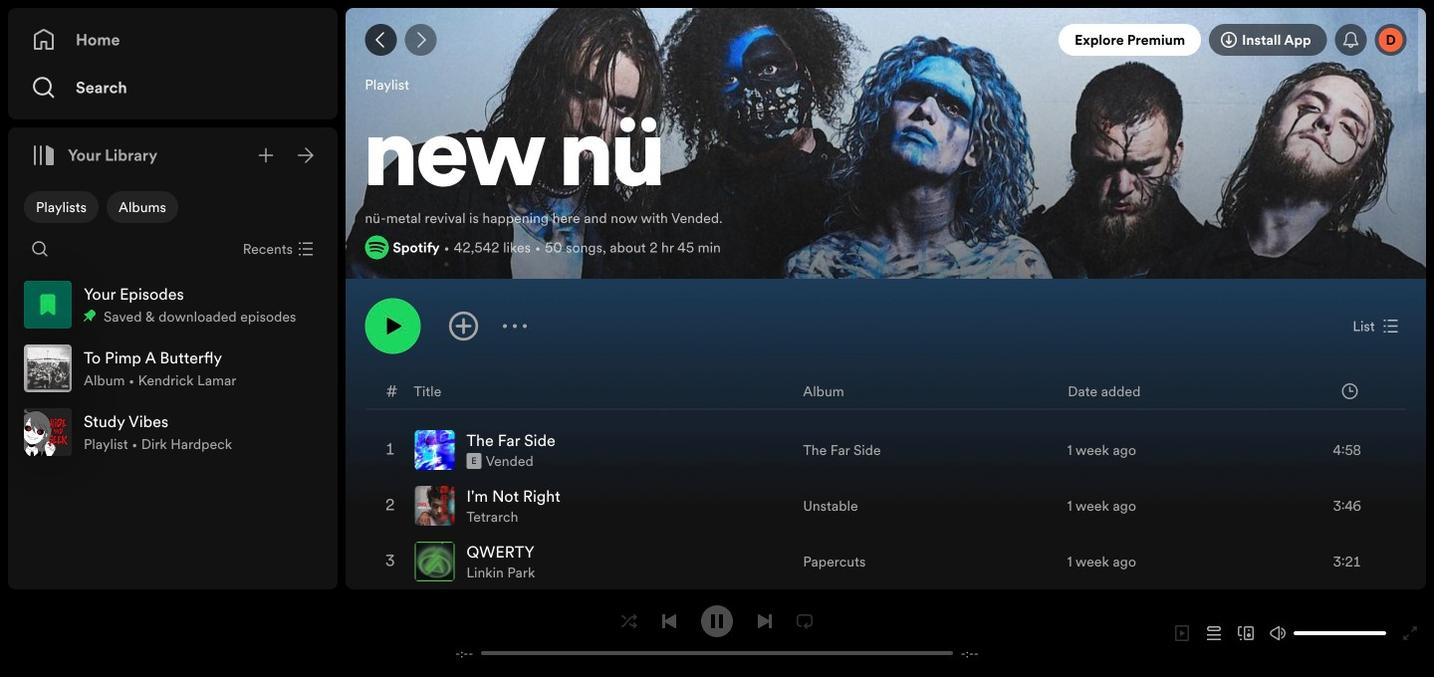 Task type: vqa. For each thing, say whether or not it's contained in the screenshot.
Advertising
no



Task type: locate. For each thing, give the bounding box(es) containing it.
go back image
[[373, 32, 389, 48]]

0 vertical spatial cell
[[415, 424, 788, 477]]

main element
[[8, 8, 338, 590]]

group
[[16, 273, 330, 337], [16, 337, 330, 401], [16, 401, 330, 464]]

Disable repeat checkbox
[[789, 606, 821, 638]]

2 vertical spatial cell
[[415, 535, 788, 589]]

Recents, List view field
[[227, 233, 326, 265]]

new nü grid
[[347, 373, 1426, 678]]

duration image
[[1343, 384, 1359, 400]]

none search field inside main element
[[24, 233, 56, 265]]

None search field
[[24, 233, 56, 265]]

row inside new nü grid
[[366, 374, 1407, 410]]

row
[[366, 374, 1407, 410]]

volume high image
[[1271, 626, 1286, 642]]

1 vertical spatial cell
[[415, 479, 788, 533]]

next image
[[757, 614, 773, 630]]

2 group from the top
[[16, 337, 330, 401]]

what's new image
[[1344, 32, 1360, 48]]

3 group from the top
[[16, 401, 330, 464]]

3 cell from the top
[[415, 535, 788, 589]]

1 cell from the top
[[415, 424, 788, 477]]

cell
[[415, 424, 788, 477], [415, 479, 788, 533], [415, 535, 788, 589]]

None checkbox
[[24, 191, 99, 223], [107, 191, 178, 223], [24, 191, 99, 223], [107, 191, 178, 223]]



Task type: describe. For each thing, give the bounding box(es) containing it.
2 cell from the top
[[415, 479, 788, 533]]

pause image
[[710, 614, 725, 630]]

search in your library image
[[32, 241, 48, 257]]

disable repeat image
[[797, 614, 813, 630]]

explicit element
[[467, 453, 482, 469]]

duration element
[[1343, 384, 1359, 400]]

enable shuffle image
[[622, 614, 638, 630]]

go forward image
[[413, 32, 429, 48]]

spotify image
[[365, 236, 389, 260]]

1 group from the top
[[16, 273, 330, 337]]

previous image
[[662, 614, 678, 630]]

player controls element
[[434, 606, 1001, 662]]

top bar and user menu element
[[346, 8, 1427, 72]]



